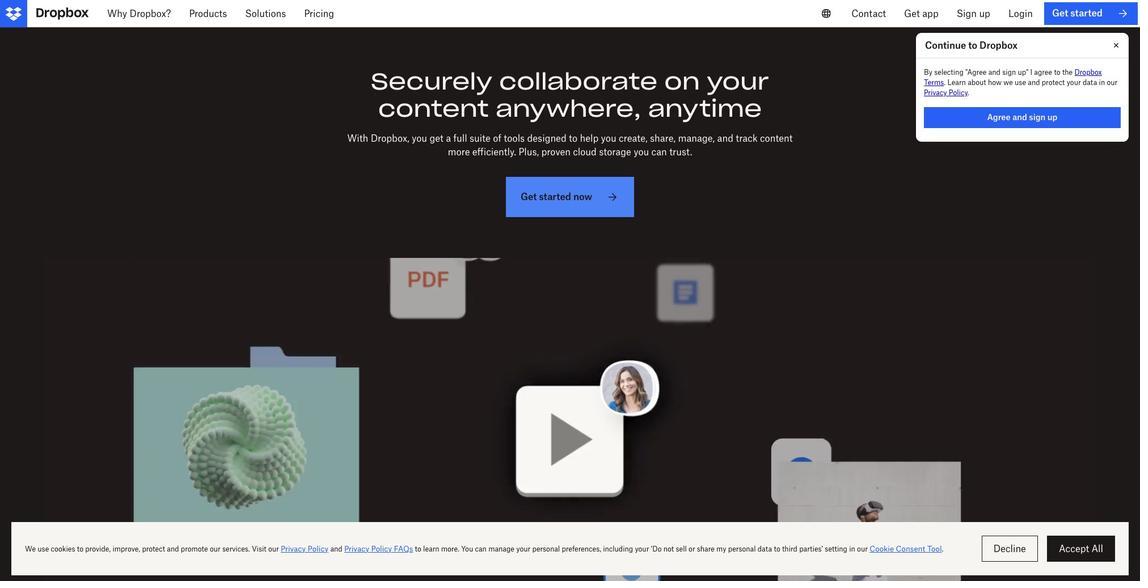Task type: locate. For each thing, give the bounding box(es) containing it.
get
[[1053, 8, 1069, 19], [905, 8, 921, 19], [521, 191, 537, 203]]

0 vertical spatial dropbox
[[980, 40, 1018, 51]]

your right on at the top right of the page
[[707, 67, 770, 96]]

0 vertical spatial sign
[[1003, 68, 1017, 77]]

1 horizontal spatial started
[[1071, 8, 1103, 19]]

2 horizontal spatial get
[[1053, 8, 1069, 19]]

you left get
[[412, 133, 427, 144]]

"agree
[[966, 68, 987, 77]]

full
[[454, 133, 467, 144]]

and right agree
[[1013, 112, 1028, 122]]

your inside . learn about how we use and protect your data in our privacy policy .
[[1067, 78, 1082, 87]]

content inside with dropbox, you get a full suite of tools designed to help you create, share, manage, and track content more efficiently. plus, proven cloud storage you can trust.
[[761, 133, 793, 144]]

started for get started
[[1071, 8, 1103, 19]]

content up get
[[378, 94, 489, 123]]

and inside . learn about how we use and protect your data in our privacy policy .
[[1029, 78, 1041, 87]]

0 vertical spatial started
[[1071, 8, 1103, 19]]

up right sign at the right
[[980, 8, 991, 19]]

efficiently.
[[473, 146, 516, 158]]

get left app in the right of the page
[[905, 8, 921, 19]]

1 horizontal spatial your
[[1067, 78, 1082, 87]]

and
[[989, 68, 1001, 77], [1029, 78, 1041, 87], [1013, 112, 1028, 122], [718, 133, 734, 144]]

data
[[1083, 78, 1098, 87]]

and left track
[[718, 133, 734, 144]]

agree
[[988, 112, 1011, 122]]

dropbox up data
[[1075, 68, 1103, 77]]

1 vertical spatial dropbox
[[1075, 68, 1103, 77]]

0 vertical spatial up
[[980, 8, 991, 19]]

you down "create,"
[[634, 146, 649, 158]]

1 vertical spatial .
[[968, 89, 970, 97]]

content inside securely collaborate on your content anywhere, anytime
[[378, 94, 489, 123]]

0 vertical spatial content
[[378, 94, 489, 123]]

get started
[[1053, 8, 1103, 19]]

login link
[[1000, 0, 1043, 27]]

app
[[923, 8, 939, 19]]

solutions
[[245, 8, 286, 19]]

by selecting "agree and sign up" i agree to the
[[925, 68, 1075, 77]]

sign down . learn about how we use and protect your data in our privacy policy .
[[1030, 112, 1046, 122]]

and down i at the top right
[[1029, 78, 1041, 87]]

why dropbox?
[[107, 8, 171, 19]]

anytime
[[648, 94, 762, 123]]

sign up we
[[1003, 68, 1017, 77]]

your down the
[[1067, 78, 1082, 87]]

1 vertical spatial up
[[1048, 112, 1058, 122]]

anywhere,
[[496, 94, 642, 123]]

terms
[[925, 78, 945, 87]]

login
[[1009, 8, 1033, 19]]

to left the
[[1055, 68, 1061, 77]]

to
[[969, 40, 978, 51], [1055, 68, 1061, 77], [569, 133, 578, 144]]

1 vertical spatial to
[[1055, 68, 1061, 77]]

your
[[707, 67, 770, 96], [1067, 78, 1082, 87]]

why dropbox? button
[[98, 0, 180, 27]]

suite
[[470, 133, 491, 144]]

about
[[968, 78, 987, 87]]

. learn about how we use and protect your data in our privacy policy .
[[925, 78, 1118, 97]]

0 horizontal spatial get
[[521, 191, 537, 203]]

sign
[[1003, 68, 1017, 77], [1030, 112, 1046, 122]]

collaborate
[[499, 67, 658, 96]]

help
[[580, 133, 599, 144]]

1 horizontal spatial dropbox
[[1075, 68, 1103, 77]]

you
[[412, 133, 427, 144], [601, 133, 617, 144], [634, 146, 649, 158]]

you up "storage"
[[601, 133, 617, 144]]

products
[[189, 8, 227, 19]]

get started now link
[[506, 177, 635, 217]]

1 vertical spatial started
[[539, 191, 572, 203]]

securely collaborate on your content anywhere, anytime
[[371, 67, 770, 123]]

a
[[446, 133, 451, 144]]

dropbox up by selecting "agree and sign up" i agree to the
[[980, 40, 1018, 51]]

get down the plus, on the left top
[[521, 191, 537, 203]]

. up privacy policy link
[[945, 78, 946, 87]]

dropbox inside dropbox terms
[[1075, 68, 1103, 77]]

get started now
[[521, 191, 593, 203]]

2 vertical spatial to
[[569, 133, 578, 144]]

0 horizontal spatial to
[[569, 133, 578, 144]]

to up "agree
[[969, 40, 978, 51]]

.
[[945, 78, 946, 87], [968, 89, 970, 97]]

continue
[[926, 40, 967, 51]]

and up how
[[989, 68, 1001, 77]]

0 vertical spatial .
[[945, 78, 946, 87]]

1 horizontal spatial up
[[1048, 112, 1058, 122]]

to left help in the top of the page
[[569, 133, 578, 144]]

0 horizontal spatial your
[[707, 67, 770, 96]]

get for get app
[[905, 8, 921, 19]]

0 horizontal spatial sign
[[1003, 68, 1017, 77]]

with dropbox, you get a full suite of tools designed to help you create, share, manage, and track content more efficiently. plus, proven cloud storage you can trust.
[[348, 133, 793, 158]]

0 horizontal spatial content
[[378, 94, 489, 123]]

content
[[378, 94, 489, 123], [761, 133, 793, 144]]

agree
[[1035, 68, 1053, 77]]

pricing link
[[295, 0, 343, 27]]

proven
[[542, 146, 571, 158]]

0 horizontal spatial started
[[539, 191, 572, 203]]

dropbox terms link
[[925, 68, 1103, 87]]

with
[[348, 133, 369, 144]]

get right login link
[[1053, 8, 1069, 19]]

agree and sign up
[[988, 112, 1058, 122]]

get inside popup button
[[905, 8, 921, 19]]

1 vertical spatial content
[[761, 133, 793, 144]]

up inside button
[[1048, 112, 1058, 122]]

1 horizontal spatial sign
[[1030, 112, 1046, 122]]

manage,
[[679, 133, 715, 144]]

1 horizontal spatial get
[[905, 8, 921, 19]]

the
[[1063, 68, 1073, 77]]

why
[[107, 8, 127, 19]]

. down about
[[968, 89, 970, 97]]

1 horizontal spatial content
[[761, 133, 793, 144]]

storage
[[599, 146, 632, 158]]

to inside with dropbox, you get a full suite of tools designed to help you create, share, manage, and track content more efficiently. plus, proven cloud storage you can trust.
[[569, 133, 578, 144]]

contact
[[852, 8, 887, 19]]

1 vertical spatial sign
[[1030, 112, 1046, 122]]

0 horizontal spatial you
[[412, 133, 427, 144]]

dropbox
[[980, 40, 1018, 51], [1075, 68, 1103, 77]]

0 vertical spatial to
[[969, 40, 978, 51]]

selecting
[[935, 68, 964, 77]]

our
[[1108, 78, 1118, 87]]

up down the 'protect'
[[1048, 112, 1058, 122]]

content right track
[[761, 133, 793, 144]]

products button
[[180, 0, 236, 27]]

get
[[430, 133, 444, 144]]

started
[[1071, 8, 1103, 19], [539, 191, 572, 203]]

up
[[980, 8, 991, 19], [1048, 112, 1058, 122]]

sign up
[[957, 8, 991, 19]]



Task type: describe. For each thing, give the bounding box(es) containing it.
share,
[[650, 133, 676, 144]]

pricing
[[304, 8, 334, 19]]

plus,
[[519, 146, 539, 158]]

get for get started
[[1053, 8, 1069, 19]]

use
[[1015, 78, 1027, 87]]

track
[[736, 133, 758, 144]]

dropbox?
[[130, 8, 171, 19]]

trust.
[[670, 146, 693, 158]]

in
[[1100, 78, 1106, 87]]

contact button
[[843, 0, 896, 27]]

securely
[[371, 67, 493, 96]]

your inside securely collaborate on your content anywhere, anytime
[[707, 67, 770, 96]]

dropbox terms
[[925, 68, 1103, 87]]

tools
[[504, 133, 525, 144]]

sign inside agree and sign up button
[[1030, 112, 1046, 122]]

and inside with dropbox, you get a full suite of tools designed to help you create, share, manage, and track content more efficiently. plus, proven cloud storage you can trust.
[[718, 133, 734, 144]]

2 horizontal spatial to
[[1055, 68, 1061, 77]]

get started link
[[1045, 2, 1139, 25]]

how
[[989, 78, 1002, 87]]

sign up link
[[948, 0, 1000, 27]]

designed
[[528, 133, 567, 144]]

more
[[448, 146, 470, 158]]

we
[[1004, 78, 1014, 87]]

by
[[925, 68, 933, 77]]

i
[[1031, 68, 1033, 77]]

continue to dropbox
[[926, 40, 1018, 51]]

privacy
[[925, 89, 948, 97]]

privacy policy link
[[925, 89, 968, 97]]

protect
[[1043, 78, 1066, 87]]

policy
[[949, 89, 968, 97]]

1 horizontal spatial you
[[601, 133, 617, 144]]

0 horizontal spatial .
[[945, 78, 946, 87]]

cloud
[[573, 146, 597, 158]]

get for get started now
[[521, 191, 537, 203]]

started for get started now
[[539, 191, 572, 203]]

2 horizontal spatial you
[[634, 146, 649, 158]]

dropbox,
[[371, 133, 410, 144]]

of
[[493, 133, 502, 144]]

1 horizontal spatial to
[[969, 40, 978, 51]]

create,
[[619, 133, 648, 144]]

0 horizontal spatial up
[[980, 8, 991, 19]]

and inside button
[[1013, 112, 1028, 122]]

agree and sign up button
[[925, 107, 1122, 128]]

can
[[652, 146, 667, 158]]

get app button
[[896, 0, 948, 27]]

up"
[[1019, 68, 1029, 77]]

solutions button
[[236, 0, 295, 27]]

sign
[[957, 8, 977, 19]]

1 horizontal spatial .
[[968, 89, 970, 97]]

learn
[[948, 78, 967, 87]]

get app
[[905, 8, 939, 19]]

now
[[574, 191, 593, 203]]

0 horizontal spatial dropbox
[[980, 40, 1018, 51]]

on
[[665, 67, 700, 96]]



Task type: vqa. For each thing, say whether or not it's contained in the screenshot.
column header
no



